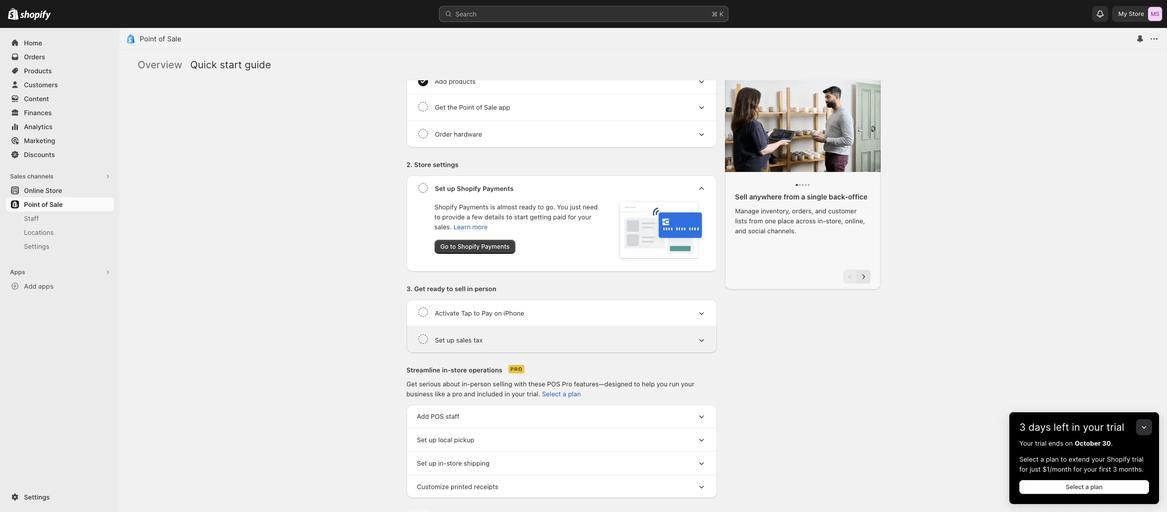 Task type: locate. For each thing, give the bounding box(es) containing it.
1 vertical spatial settings link
[[6, 490, 114, 504]]

plan down first
[[1090, 483, 1103, 491]]

2 settings link from the top
[[6, 490, 114, 504]]

1 horizontal spatial point of sale
[[140, 34, 181, 43]]

extend
[[1069, 456, 1090, 464]]

point of sale
[[140, 34, 181, 43], [24, 201, 63, 209]]

2 vertical spatial trial
[[1132, 456, 1144, 464]]

point
[[140, 34, 157, 43], [24, 201, 40, 209]]

0 horizontal spatial point of sale link
[[6, 198, 114, 212]]

your up first
[[1092, 456, 1105, 464]]

point of sale link down "online store"
[[6, 198, 114, 212]]

point right icon for point of sale
[[140, 34, 157, 43]]

3
[[1019, 422, 1026, 434], [1113, 466, 1117, 473]]

trial up months.
[[1132, 456, 1144, 464]]

0 horizontal spatial a
[[1040, 456, 1044, 464]]

overview
[[138, 59, 182, 71]]

0 horizontal spatial sale
[[49, 201, 63, 209]]

0 vertical spatial your
[[1083, 422, 1104, 434]]

0 horizontal spatial select
[[1019, 456, 1039, 464]]

1 vertical spatial select
[[1066, 483, 1084, 491]]

$1/month
[[1042, 466, 1072, 473]]

1 vertical spatial point
[[24, 201, 40, 209]]

0 vertical spatial trial
[[1107, 422, 1124, 434]]

select down select a plan to extend your shopify trial for just $1/month for your first 3 months.
[[1066, 483, 1084, 491]]

0 vertical spatial point
[[140, 34, 157, 43]]

store down sales channels button
[[45, 187, 62, 195]]

your
[[1083, 422, 1104, 434], [1092, 456, 1105, 464], [1084, 466, 1097, 473]]

1 horizontal spatial select
[[1066, 483, 1084, 491]]

sales
[[10, 173, 26, 180]]

1 horizontal spatial plan
[[1090, 483, 1103, 491]]

store right my
[[1129, 10, 1144, 17]]

0 vertical spatial of
[[159, 34, 165, 43]]

a inside select a plan to extend your shopify trial for just $1/month for your first 3 months.
[[1040, 456, 1044, 464]]

0 horizontal spatial point of sale
[[24, 201, 63, 209]]

point of sale up overview button
[[140, 34, 181, 43]]

staff link
[[6, 212, 114, 226]]

plan inside select a plan to extend your shopify trial for just $1/month for your first 3 months.
[[1046, 456, 1059, 464]]

orders link
[[6, 50, 114, 64]]

my store
[[1118, 10, 1144, 17]]

discounts
[[24, 151, 55, 159]]

select a plan to extend your shopify trial for just $1/month for your first 3 months.
[[1019, 456, 1144, 473]]

select up just
[[1019, 456, 1039, 464]]

1 vertical spatial point of sale link
[[6, 198, 114, 212]]

your up october
[[1083, 422, 1104, 434]]

for
[[1019, 466, 1028, 473], [1073, 466, 1082, 473]]

sales channels button
[[6, 170, 114, 184]]

shopify image
[[8, 8, 19, 20], [20, 10, 51, 20]]

0 horizontal spatial for
[[1019, 466, 1028, 473]]

3 days left in your trial button
[[1009, 413, 1159, 434]]

my
[[1118, 10, 1127, 17]]

0 vertical spatial sale
[[167, 34, 181, 43]]

settings
[[24, 242, 49, 250], [24, 493, 50, 501]]

select
[[1019, 456, 1039, 464], [1066, 483, 1084, 491]]

store for my store
[[1129, 10, 1144, 17]]

your left first
[[1084, 466, 1097, 473]]

staff
[[24, 215, 39, 223]]

0 vertical spatial a
[[1040, 456, 1044, 464]]

for down extend
[[1073, 466, 1082, 473]]

october
[[1075, 440, 1101, 448]]

settings link
[[6, 239, 114, 253], [6, 490, 114, 504]]

of down "online store"
[[41, 201, 48, 209]]

add apps
[[24, 282, 53, 290]]

a up just
[[1040, 456, 1044, 464]]

sale up staff link
[[49, 201, 63, 209]]

1 horizontal spatial 3
[[1113, 466, 1117, 473]]

2 horizontal spatial trial
[[1132, 456, 1144, 464]]

a
[[1040, 456, 1044, 464], [1085, 483, 1089, 491]]

quick start guide
[[190, 59, 271, 71]]

select a plan link
[[1019, 480, 1149, 494]]

plan for select a plan
[[1090, 483, 1103, 491]]

1 vertical spatial plan
[[1090, 483, 1103, 491]]

1 horizontal spatial for
[[1073, 466, 1082, 473]]

search
[[455, 10, 477, 18]]

apps button
[[6, 265, 114, 279]]

0 vertical spatial settings
[[24, 242, 49, 250]]

trial inside select a plan to extend your shopify trial for just $1/month for your first 3 months.
[[1132, 456, 1144, 464]]

select inside select a plan to extend your shopify trial for just $1/month for your first 3 months.
[[1019, 456, 1039, 464]]

0 vertical spatial 3
[[1019, 422, 1026, 434]]

⌘
[[712, 10, 718, 18]]

select for select a plan
[[1066, 483, 1084, 491]]

marketing link
[[6, 134, 114, 148]]

store
[[1129, 10, 1144, 17], [45, 187, 62, 195]]

plan up '$1/month'
[[1046, 456, 1059, 464]]

1 vertical spatial point of sale
[[24, 201, 63, 209]]

home
[[24, 39, 42, 47]]

0 vertical spatial point of sale link
[[140, 34, 181, 43]]

left
[[1054, 422, 1069, 434]]

my store image
[[1148, 7, 1162, 21]]

0 vertical spatial point of sale
[[140, 34, 181, 43]]

3 right first
[[1113, 466, 1117, 473]]

point up staff
[[24, 201, 40, 209]]

3 up your
[[1019, 422, 1026, 434]]

30
[[1102, 440, 1111, 448]]

trial right your
[[1035, 440, 1047, 448]]

a down select a plan to extend your shopify trial for just $1/month for your first 3 months.
[[1085, 483, 1089, 491]]

point of sale link
[[140, 34, 181, 43], [6, 198, 114, 212]]

your
[[1019, 440, 1033, 448]]

store inside online store link
[[45, 187, 62, 195]]

1 horizontal spatial sale
[[167, 34, 181, 43]]

a for select a plan to extend your shopify trial for just $1/month for your first 3 months.
[[1040, 456, 1044, 464]]

ends
[[1048, 440, 1063, 448]]

1 horizontal spatial store
[[1129, 10, 1144, 17]]

your inside dropdown button
[[1083, 422, 1104, 434]]

just
[[1030, 466, 1041, 473]]

1 horizontal spatial trial
[[1107, 422, 1124, 434]]

sales channels
[[10, 173, 53, 180]]

for left just
[[1019, 466, 1028, 473]]

1 vertical spatial of
[[41, 201, 48, 209]]

of up overview button
[[159, 34, 165, 43]]

finances
[[24, 109, 52, 117]]

1 settings link from the top
[[6, 239, 114, 253]]

1 vertical spatial settings
[[24, 493, 50, 501]]

online store link
[[6, 184, 114, 198]]

0 vertical spatial select
[[1019, 456, 1039, 464]]

plan inside select a plan link
[[1090, 483, 1103, 491]]

quick
[[190, 59, 217, 71]]

point of sale down "online store"
[[24, 201, 63, 209]]

trial up .
[[1107, 422, 1124, 434]]

online store
[[24, 187, 62, 195]]

0 horizontal spatial store
[[45, 187, 62, 195]]

2 vertical spatial your
[[1084, 466, 1097, 473]]

months.
[[1119, 466, 1144, 473]]

sale
[[167, 34, 181, 43], [49, 201, 63, 209]]

discounts link
[[6, 148, 114, 162]]

0 horizontal spatial 3
[[1019, 422, 1026, 434]]

0 horizontal spatial trial
[[1035, 440, 1047, 448]]

channels
[[27, 173, 53, 180]]

1 vertical spatial store
[[45, 187, 62, 195]]

0 horizontal spatial plan
[[1046, 456, 1059, 464]]

sale up overview button
[[167, 34, 181, 43]]

1 vertical spatial trial
[[1035, 440, 1047, 448]]

point of sale link up overview button
[[140, 34, 181, 43]]

plan
[[1046, 456, 1059, 464], [1090, 483, 1103, 491]]

0 vertical spatial plan
[[1046, 456, 1059, 464]]

0 horizontal spatial point
[[24, 201, 40, 209]]

1 horizontal spatial a
[[1085, 483, 1089, 491]]

trial
[[1107, 422, 1124, 434], [1035, 440, 1047, 448], [1132, 456, 1144, 464]]

k
[[719, 10, 724, 18]]

locations link
[[6, 226, 114, 239]]

1 vertical spatial a
[[1085, 483, 1089, 491]]

orders
[[24, 53, 45, 61]]

1 vertical spatial 3
[[1113, 466, 1117, 473]]

store for online store
[[45, 187, 62, 195]]

1 horizontal spatial point of sale link
[[140, 34, 181, 43]]

0 vertical spatial store
[[1129, 10, 1144, 17]]

3 inside dropdown button
[[1019, 422, 1026, 434]]

of
[[159, 34, 165, 43], [41, 201, 48, 209]]

0 vertical spatial settings link
[[6, 239, 114, 253]]



Task type: describe. For each thing, give the bounding box(es) containing it.
in
[[1072, 422, 1080, 434]]

add
[[24, 282, 37, 290]]

analytics
[[24, 123, 53, 131]]

to
[[1061, 456, 1067, 464]]

1 horizontal spatial shopify image
[[20, 10, 51, 20]]

days
[[1028, 422, 1051, 434]]

first
[[1099, 466, 1111, 473]]

on
[[1065, 440, 1073, 448]]

analytics link
[[6, 120, 114, 134]]

online store button
[[0, 184, 120, 198]]

products
[[24, 67, 52, 75]]

⌘ k
[[712, 10, 724, 18]]

0 horizontal spatial shopify image
[[8, 8, 19, 20]]

content link
[[6, 92, 114, 106]]

0 horizontal spatial of
[[41, 201, 48, 209]]

apps
[[38, 282, 53, 290]]

a for select a plan
[[1085, 483, 1089, 491]]

1 horizontal spatial of
[[159, 34, 165, 43]]

select for select a plan to extend your shopify trial for just $1/month for your first 3 months.
[[1019, 456, 1039, 464]]

products link
[[6, 64, 114, 78]]

customers
[[24, 81, 58, 89]]

trial inside dropdown button
[[1107, 422, 1124, 434]]

1 for from the left
[[1019, 466, 1028, 473]]

point inside 'point of sale' link
[[24, 201, 40, 209]]

2 settings from the top
[[24, 493, 50, 501]]

marketing
[[24, 137, 55, 145]]

home link
[[6, 36, 114, 50]]

.
[[1111, 440, 1113, 448]]

1 horizontal spatial point
[[140, 34, 157, 43]]

content
[[24, 95, 49, 103]]

online
[[24, 187, 44, 195]]

add apps button
[[6, 279, 114, 293]]

select a plan
[[1066, 483, 1103, 491]]

3 days left in your trial element
[[1009, 439, 1159, 504]]

your trial ends on october 30 .
[[1019, 440, 1113, 448]]

3 inside select a plan to extend your shopify trial for just $1/month for your first 3 months.
[[1113, 466, 1117, 473]]

customers link
[[6, 78, 114, 92]]

1 settings from the top
[[24, 242, 49, 250]]

finances link
[[6, 106, 114, 120]]

2 for from the left
[[1073, 466, 1082, 473]]

1 vertical spatial your
[[1092, 456, 1105, 464]]

overview button
[[138, 59, 182, 71]]

3 days left in your trial
[[1019, 422, 1124, 434]]

start
[[220, 59, 242, 71]]

1 vertical spatial sale
[[49, 201, 63, 209]]

plan for select a plan to extend your shopify trial for just $1/month for your first 3 months.
[[1046, 456, 1059, 464]]

locations
[[24, 229, 54, 236]]

apps
[[10, 268, 25, 276]]

shopify
[[1107, 456, 1130, 464]]

guide
[[245, 59, 271, 71]]

icon for point of sale image
[[126, 34, 136, 44]]



Task type: vqa. For each thing, say whether or not it's contained in the screenshot.
order
no



